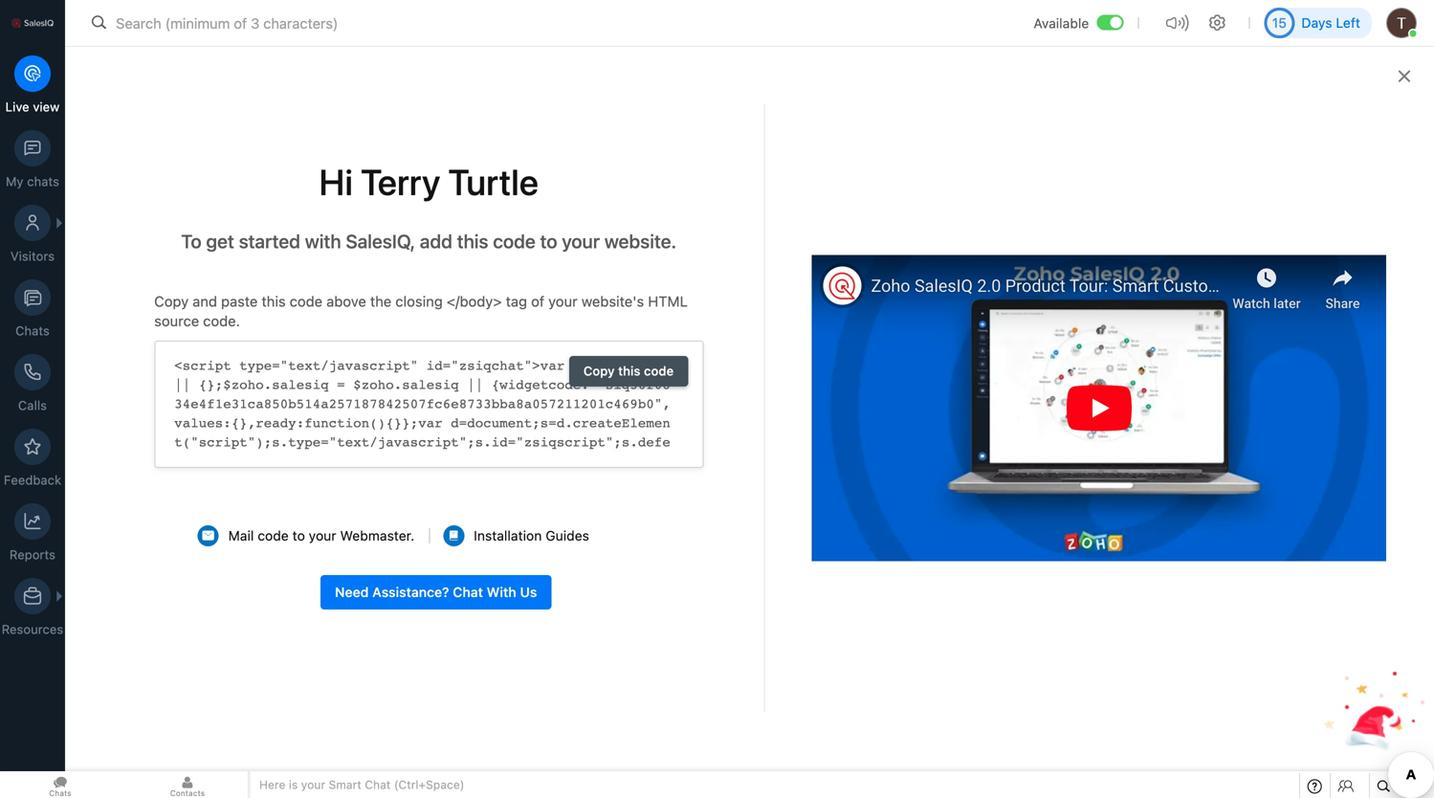 Task type: describe. For each thing, give the bounding box(es) containing it.
reports
[[9, 547, 56, 562]]

copy for copy and paste this code above the closing </body> tag of your website's html source code.
[[154, 293, 189, 310]]

hi
[[319, 161, 353, 203]]

left
[[1336, 15, 1361, 31]]

d=document;s=d.createelemen
[[451, 415, 671, 431]]

to get started with salesiq, add this code to your website.
[[181, 230, 677, 252]]

and
[[193, 293, 217, 310]]

website's
[[582, 293, 644, 310]]

Search (minimum of 3 characters) text field
[[106, 5, 816, 41]]

values:{},ready:function(){}};var
[[174, 415, 443, 431]]

1 vertical spatial chat
[[365, 778, 391, 791]]

with
[[487, 584, 517, 600]]

tag
[[506, 293, 527, 310]]

your left website. at left
[[562, 230, 600, 252]]

code right mail
[[258, 528, 289, 543]]

15
[[1273, 15, 1287, 31]]

1 vertical spatial to
[[293, 528, 305, 543]]

{widgetcode:
[[492, 377, 589, 392]]

my chats
[[6, 174, 59, 189]]

mail code to your webmaster.
[[228, 528, 415, 543]]

code down html
[[644, 364, 674, 378]]

code.
[[203, 313, 240, 329]]

feedback
[[4, 473, 61, 488]]

{};$zoho.salesiq
[[199, 377, 329, 392]]

34e4f1e31ca850b514a257187842507fc6e8733bba8a057211201c469b0",
[[174, 396, 671, 411]]

lementsbytagname("script")[0];t.parentnode.insertbefore(s,t);
[[174, 473, 671, 488]]

chats
[[15, 323, 50, 338]]

r=true;s.src="https://salesiq.zohopublic.com/widget";t=d.gete
[[174, 453, 671, 469]]

available
[[1034, 15, 1090, 31]]

installation
[[474, 528, 542, 543]]

chats image
[[0, 771, 121, 798]]

1 || from the left
[[174, 377, 191, 392]]

hi terry turtle
[[319, 161, 539, 203]]

<script
[[174, 358, 231, 373]]

view
[[33, 100, 60, 114]]

chats
[[27, 174, 59, 189]]

paste
[[221, 293, 258, 310]]

mail
[[228, 528, 254, 543]]

$zoho.salesiq
[[353, 377, 459, 392]]

your right is
[[301, 778, 326, 791]]

<script type="text/javascript" id="zsiqchat">var $zoho=$zoho || {};$zoho.salesiq = $zoho.salesiq || {widgetcode: "siq36f08 34e4f1e31ca850b514a257187842507fc6e8733bba8a057211201c469b0", values:{},ready:function(){}};var d=document;s=d.createelemen t("script");s.type="text/javascript";s.id="zsiqscript";s.defe r=true;s.src="https://salesiq.zohopublic.com/widget";t=d.gete lementsbytagname("script")[0];t.parentnode.insertbefore(s,t); </script>
[[174, 358, 671, 507]]

guides
[[546, 528, 590, 543]]

is
[[289, 778, 298, 791]]

smart
[[329, 778, 362, 791]]

2 || from the left
[[467, 377, 484, 392]]

</script>
[[174, 492, 248, 507]]

webmaster.
[[340, 528, 415, 543]]

to
[[181, 230, 202, 252]]

here
[[259, 778, 286, 791]]

</body>
[[447, 293, 502, 310]]

id="zsiqchat">var
[[427, 358, 565, 373]]

live view
[[5, 100, 60, 114]]

1 horizontal spatial to
[[540, 230, 558, 252]]



Task type: vqa. For each thing, say whether or not it's contained in the screenshot.
To get started with SalesIQ, add this code to your website.
yes



Task type: locate. For each thing, give the bounding box(es) containing it.
code up tag
[[493, 230, 536, 252]]

||
[[174, 377, 191, 392], [467, 377, 484, 392]]

0 vertical spatial copy
[[154, 293, 189, 310]]

assistance?
[[373, 584, 449, 600]]

your
[[562, 230, 600, 252], [549, 293, 578, 310], [309, 528, 337, 543], [301, 778, 326, 791]]

1 horizontal spatial this
[[457, 230, 489, 252]]

this right the 'paste'
[[262, 293, 286, 310]]

your inside copy and paste this code above the closing </body> tag of your website's html source code.
[[549, 293, 578, 310]]

1 horizontal spatial chat
[[453, 584, 483, 600]]

my
[[6, 174, 24, 189]]

0 horizontal spatial ||
[[174, 377, 191, 392]]

1 vertical spatial this
[[262, 293, 286, 310]]

terry
[[361, 161, 441, 203]]

website.
[[605, 230, 677, 252]]

to
[[540, 230, 558, 252], [293, 528, 305, 543]]

salesiq,
[[346, 230, 415, 252]]

|| down <script
[[174, 377, 191, 392]]

resources
[[2, 622, 63, 637]]

days left
[[1302, 15, 1361, 31]]

type="text/javascript"
[[240, 358, 419, 373]]

chat right smart
[[365, 778, 391, 791]]

get
[[206, 230, 234, 252]]

need
[[335, 584, 369, 600]]

1 vertical spatial copy
[[584, 364, 615, 378]]

closing
[[396, 293, 443, 310]]

live
[[5, 100, 29, 114]]

this down 'website's'
[[618, 364, 641, 378]]

visitors
[[10, 249, 55, 264]]

code
[[493, 230, 536, 252], [290, 293, 323, 310], [644, 364, 674, 378], [258, 528, 289, 543]]

$zoho=$zoho
[[573, 358, 663, 373]]

"siq36f08
[[598, 377, 671, 392]]

source
[[154, 313, 199, 329]]

=
[[337, 377, 345, 392]]

2 horizontal spatial this
[[618, 364, 641, 378]]

(ctrl+space)
[[394, 778, 465, 791]]

copy for copy this code
[[584, 364, 615, 378]]

copy
[[154, 293, 189, 310], [584, 364, 615, 378]]

1 horizontal spatial ||
[[467, 377, 484, 392]]

0 vertical spatial chat
[[453, 584, 483, 600]]

here is your smart chat (ctrl+space)
[[259, 778, 465, 791]]

us
[[520, 584, 537, 600]]

need assistance? chat with us
[[335, 584, 537, 600]]

0 horizontal spatial copy
[[154, 293, 189, 310]]

add
[[420, 230, 453, 252]]

this
[[457, 230, 489, 252], [262, 293, 286, 310], [618, 364, 641, 378]]

contacts image
[[127, 771, 248, 798]]

your left webmaster.
[[309, 528, 337, 543]]

0 vertical spatial to
[[540, 230, 558, 252]]

copy this code
[[584, 364, 674, 378]]

days
[[1302, 15, 1333, 31]]

copy and paste this code above the closing </body> tag of your website's html source code.
[[154, 293, 688, 329]]

above
[[327, 293, 366, 310]]

code inside copy and paste this code above the closing </body> tag of your website's html source code.
[[290, 293, 323, 310]]

of
[[531, 293, 545, 310]]

0 horizontal spatial to
[[293, 528, 305, 543]]

t("script");s.type="text/javascript";s.id="zsiqscript";s.defe
[[174, 434, 671, 450]]

0 vertical spatial this
[[457, 230, 489, 252]]

chat
[[453, 584, 483, 600], [365, 778, 391, 791]]

with
[[305, 230, 341, 252]]

to right mail
[[293, 528, 305, 543]]

1 horizontal spatial copy
[[584, 364, 615, 378]]

your right of
[[549, 293, 578, 310]]

2 vertical spatial this
[[618, 364, 641, 378]]

installation guides
[[474, 528, 590, 543]]

this inside copy and paste this code above the closing </body> tag of your website's html source code.
[[262, 293, 286, 310]]

started
[[239, 230, 300, 252]]

turtle
[[448, 161, 539, 203]]

copy up source
[[154, 293, 189, 310]]

0 horizontal spatial this
[[262, 293, 286, 310]]

this right add
[[457, 230, 489, 252]]

chat left "with"
[[453, 584, 483, 600]]

|| down id="zsiqchat">var
[[467, 377, 484, 392]]

copy inside copy and paste this code above the closing </body> tag of your website's html source code.
[[154, 293, 189, 310]]

0 horizontal spatial chat
[[365, 778, 391, 791]]

turtleinc image
[[10, 18, 56, 28]]

the
[[370, 293, 392, 310]]

html
[[648, 293, 688, 310]]

copy up d=document;s=d.createelemen
[[584, 364, 615, 378]]

code left above
[[290, 293, 323, 310]]

calls
[[18, 398, 47, 413]]

to up of
[[540, 230, 558, 252]]



